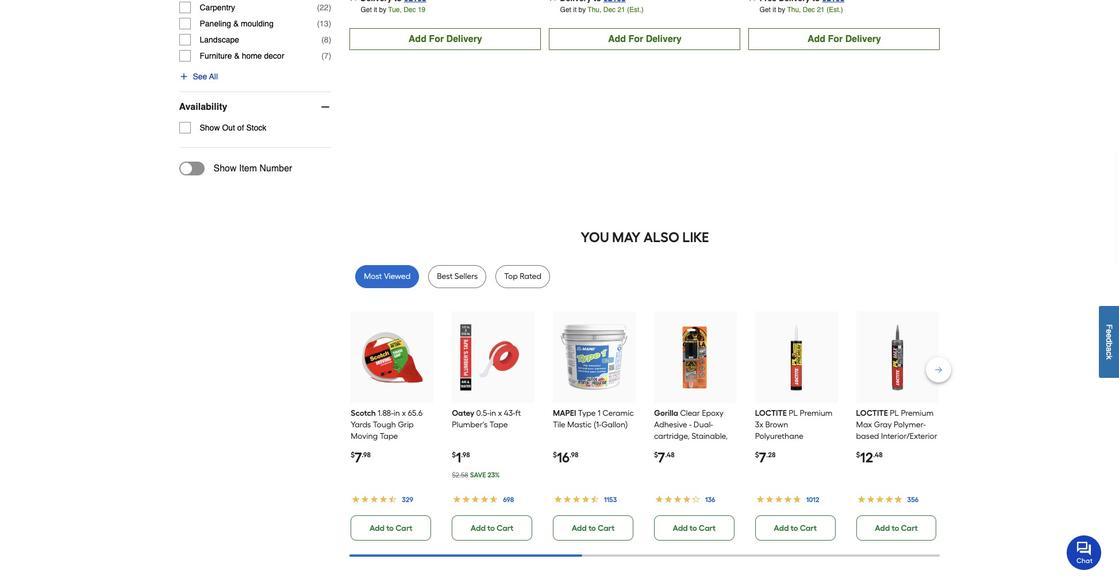 Task type: locate. For each thing, give the bounding box(es) containing it.
max
[[857, 420, 873, 430]]

( down the ( 22 )
[[317, 19, 320, 28]]

1 in from the left
[[394, 409, 400, 418]]

4 add to cart link from the left
[[654, 516, 735, 541]]

1 add to cart link from the left
[[351, 516, 431, 541]]

concrete
[[654, 478, 688, 487]]

5 cart from the left
[[800, 524, 817, 533]]

heat
[[701, 512, 719, 522]]

& right the paneling
[[233, 19, 239, 28]]

you may also like
[[581, 229, 710, 246]]

( down the 8
[[322, 51, 324, 61]]

$ 16 .98
[[553, 449, 579, 466]]

1 truck filled image from the left
[[350, 0, 358, 2]]

resistant down equipment
[[654, 524, 687, 533]]

grip
[[398, 420, 414, 430]]

2 ) from the top
[[329, 19, 331, 28]]

2 horizontal spatial .98
[[570, 451, 579, 459]]

minus image
[[320, 101, 331, 113]]

1 21 from the left
[[618, 6, 626, 14]]

loctite pl premium 3x brown polyurethane interior/exterior construction adhesive (10-fl oz) image
[[764, 324, 830, 390]]

.98 up $2.58
[[461, 451, 470, 459]]

dual-
[[694, 420, 714, 430]]

.98 for 7
[[362, 451, 371, 459]]

16
[[557, 449, 570, 466]]

uv
[[654, 443, 665, 453]]

tape down 43-
[[490, 420, 508, 430]]

dec for truck filled image related to get it by thu, dec 21 (est.)
[[803, 6, 816, 14]]

1 $ from the left
[[351, 451, 355, 459]]

x inside 1.88-in x 65.6 yards tough grip moving tape (dispenser included)
[[402, 409, 406, 418]]

ceramic up gallon)
[[603, 409, 634, 418]]

to
[[387, 524, 394, 533], [488, 524, 495, 533], [589, 524, 596, 533], [690, 524, 698, 533], [791, 524, 799, 533], [892, 524, 900, 533]]

.98 for 16
[[570, 451, 579, 459]]

2 .48 from the left
[[874, 451, 883, 459]]

show left 'item'
[[214, 164, 237, 174]]

$ for $ 7 .48
[[654, 451, 658, 459]]

1 cart from the left
[[396, 524, 413, 533]]

) up '( 7 )'
[[329, 35, 331, 44]]

0 vertical spatial 1
[[598, 409, 601, 418]]

$ inside $ 12 .48
[[857, 451, 861, 459]]

1 horizontal spatial add for delivery
[[608, 34, 682, 44]]

see
[[193, 72, 207, 81]]

1 vertical spatial show
[[214, 164, 237, 174]]

21 for truck filled image related to get it by thu, dec 21 (est.)
[[818, 6, 825, 14]]

-
[[690, 420, 692, 430], [702, 443, 704, 453], [728, 455, 731, 464], [690, 478, 693, 487], [699, 489, 701, 499], [696, 512, 699, 522], [689, 524, 692, 533], [715, 524, 717, 533], [688, 535, 690, 545], [689, 547, 692, 556], [730, 547, 733, 556], [719, 558, 721, 568]]

5 add to cart from the left
[[774, 524, 817, 533]]

0 horizontal spatial .48
[[666, 451, 675, 459]]

2 in from the left
[[490, 409, 496, 418]]

2 horizontal spatial it
[[773, 6, 777, 14]]

4 to from the left
[[690, 524, 698, 533]]

$ inside $ 7 .98
[[351, 451, 355, 459]]

(est.) for truck filled image related to get it by thu, dec 21 (est.)
[[827, 6, 844, 14]]

1 horizontal spatial loctite
[[857, 409, 889, 418]]

0 horizontal spatial interior/exterior
[[654, 455, 711, 464]]

5 $ from the left
[[756, 451, 760, 459]]

add to cart link for $ 7 .48
[[654, 516, 735, 541]]

1 horizontal spatial by
[[579, 6, 586, 14]]

thu, for truck filled image related to get it by thu, dec 21 (est.)
[[788, 6, 801, 14]]

6 add to cart link from the left
[[857, 516, 937, 541]]

7
[[324, 51, 329, 61], [355, 449, 362, 466], [658, 449, 666, 466], [760, 449, 767, 466]]

1 get it by thu, dec 21 (est.) from the left
[[561, 6, 644, 14]]

add inside 1 list item
[[471, 524, 486, 533]]

0 horizontal spatial truck filled image
[[350, 0, 358, 2]]

4 add to cart from the left
[[673, 524, 716, 533]]

show
[[200, 123, 220, 132], [214, 164, 237, 174]]

1 get from the left
[[361, 6, 372, 14]]

1 horizontal spatial truck filled image
[[749, 0, 757, 2]]

0 horizontal spatial by
[[379, 6, 387, 14]]

cart for $ 12 .48
[[902, 524, 918, 533]]

1 horizontal spatial .48
[[874, 451, 883, 459]]

0 vertical spatial show
[[200, 123, 220, 132]]

( up 13 at the left top of page
[[317, 3, 320, 12]]

oz)
[[872, 455, 883, 464]]

3 .98 from the left
[[570, 451, 579, 459]]

4 ) from the top
[[329, 51, 331, 61]]

4 cart from the left
[[699, 524, 716, 533]]

0 horizontal spatial .98
[[362, 451, 371, 459]]

0 horizontal spatial adhesive
[[654, 420, 688, 430]]

show item number element
[[179, 162, 292, 176]]

1 up (1- at the right bottom
[[598, 409, 601, 418]]

0 horizontal spatial thu,
[[588, 6, 602, 14]]

loctite for 12
[[857, 409, 889, 418]]

1 loctite from the left
[[756, 409, 787, 418]]

1 horizontal spatial ceramic
[[654, 535, 686, 545]]

see all button
[[179, 71, 218, 82]]

resistant up wood,
[[654, 547, 687, 556]]

1 .48 from the left
[[666, 451, 675, 459]]

0 vertical spatial ceramic
[[603, 409, 634, 418]]

2 horizontal spatial add for delivery button
[[749, 28, 941, 50]]

to inside 16 list item
[[589, 524, 596, 533]]

(est.)
[[628, 6, 644, 14], [827, 6, 844, 14]]

1 vertical spatial ceramic
[[654, 535, 686, 545]]

add to cart inside 16 list item
[[572, 524, 615, 533]]

1 for type
[[598, 409, 601, 418]]

1 vertical spatial 1
[[456, 449, 461, 466]]

e up d
[[1105, 329, 1115, 334]]

2 (est.) from the left
[[827, 6, 844, 14]]

clear up dual-
[[681, 409, 700, 418]]

1 horizontal spatial add for delivery button
[[549, 28, 741, 50]]

$ left .28
[[756, 451, 760, 459]]

2 horizontal spatial add for delivery
[[808, 34, 882, 44]]

7 list item
[[351, 311, 434, 541], [654, 311, 737, 578], [756, 311, 838, 541]]

.98 inside the $ 1 .98
[[461, 451, 470, 459]]

(1-
[[594, 420, 602, 430]]

item
[[239, 164, 257, 174]]

0 horizontal spatial x
[[402, 409, 406, 418]]

2 $ from the left
[[452, 451, 456, 459]]

1 horizontal spatial 21
[[818, 6, 825, 14]]

1 horizontal spatial get it by thu, dec 21 (est.)
[[760, 6, 844, 14]]

& up heat at the right bottom of page
[[698, 501, 704, 510]]

$2.58 save 23%
[[452, 471, 500, 479]]

4 $ from the left
[[654, 451, 658, 459]]

3 by from the left
[[779, 6, 786, 14]]

truck filled image
[[549, 0, 558, 2]]

it
[[374, 6, 377, 14], [574, 6, 577, 14], [773, 6, 777, 14]]

2 .98 from the left
[[461, 451, 470, 459]]

1 ) from the top
[[329, 3, 331, 12]]

1 delivery from the left
[[447, 34, 482, 44]]

$ 7 .28
[[756, 449, 776, 466]]

tape down tough
[[380, 432, 398, 441]]

1 up $2.58
[[456, 449, 461, 466]]

add to cart link
[[351, 516, 431, 541], [452, 516, 533, 541], [553, 516, 634, 541], [654, 516, 735, 541], [756, 516, 836, 541], [857, 516, 937, 541]]

1 it from the left
[[374, 6, 377, 14]]

0 horizontal spatial add for delivery button
[[350, 28, 541, 50]]

add for $ 1 .98
[[471, 524, 486, 533]]

2 horizontal spatial delivery
[[846, 34, 882, 44]]

2 by from the left
[[579, 6, 586, 14]]

1 horizontal spatial for
[[629, 34, 644, 44]]

loctite up .28
[[756, 409, 787, 418]]

2 x from the left
[[498, 409, 502, 418]]

$ up metal,
[[654, 451, 658, 459]]

1 horizontal spatial dec
[[604, 6, 616, 14]]

get it by thu, dec 21 (est.) for truck filled icon
[[561, 6, 644, 14]]

most
[[364, 272, 382, 281]]

cart inside 12 list item
[[902, 524, 918, 533]]

1 horizontal spatial adhesive
[[906, 443, 939, 453]]

6 add to cart from the left
[[876, 524, 918, 533]]

7 down 'moving'
[[355, 449, 362, 466]]

3 add to cart link from the left
[[553, 516, 634, 541]]

0 horizontal spatial add for delivery
[[409, 34, 482, 44]]

interior/exterior down polymer-
[[882, 432, 938, 441]]

) for ( 7 )
[[329, 51, 331, 61]]

interior/exterior inside the pl premium max gray polymer- based interior/exterior construction adhesive (9-fl oz)
[[882, 432, 938, 441]]

1 horizontal spatial .98
[[461, 451, 470, 459]]

6 $ from the left
[[857, 451, 861, 459]]

2 thu, from the left
[[788, 6, 801, 14]]

0 horizontal spatial get it by thu, dec 21 (est.)
[[561, 6, 644, 14]]

- right use
[[728, 455, 731, 464]]

0 horizontal spatial 7 list item
[[351, 311, 434, 541]]

loctite up max
[[857, 409, 889, 418]]

furniture
[[200, 51, 232, 61]]

0.5-
[[476, 409, 490, 418]]

0 vertical spatial interior/exterior
[[882, 432, 938, 441]]

resistant
[[667, 443, 700, 453], [654, 524, 687, 533], [654, 547, 687, 556]]

add to cart
[[370, 524, 413, 533], [471, 524, 514, 533], [572, 524, 615, 533], [673, 524, 716, 533], [774, 524, 817, 533], [876, 524, 918, 533]]

2 vertical spatial &
[[698, 501, 704, 510]]

viewed
[[384, 272, 411, 281]]

add to cart link inside 1 list item
[[452, 516, 533, 541]]

in for 7
[[394, 409, 400, 418]]

.48 for 12
[[874, 451, 883, 459]]

to for $ 7 .48
[[690, 524, 698, 533]]

7 right use
[[760, 449, 767, 466]]

0 horizontal spatial 1
[[456, 449, 461, 466]]

x for 1
[[498, 409, 502, 418]]

metal,
[[654, 466, 677, 476]]

2 to from the left
[[488, 524, 495, 533]]

0 horizontal spatial tape
[[380, 432, 398, 441]]

show inside "show item number" element
[[214, 164, 237, 174]]

0 horizontal spatial 21
[[618, 6, 626, 14]]

paintable
[[694, 547, 728, 556]]

ceramic
[[603, 409, 634, 418], [654, 535, 686, 545]]

( for 8
[[322, 35, 324, 44]]

add to cart for $ 7 .28
[[774, 524, 817, 533]]

.98
[[362, 451, 371, 459], [461, 451, 470, 459], [570, 451, 579, 459]]

& left home
[[234, 51, 240, 61]]

e up b
[[1105, 334, 1115, 338]]

1 horizontal spatial delivery
[[646, 34, 682, 44]]

3 dec from the left
[[803, 6, 816, 14]]

cart for $ 7 .48
[[699, 524, 716, 533]]

(
[[317, 3, 320, 12], [317, 19, 320, 28], [322, 35, 324, 44], [322, 51, 324, 61]]

.98 down 'moving'
[[362, 451, 371, 459]]

2 it from the left
[[574, 6, 577, 14]]

0 horizontal spatial for
[[429, 34, 444, 44]]

& inside clear epoxy adhesive - dual- cartridge, stainable, uv resistant - interior/exterior use - metal, vinyl, tile, concrete - 2-part waterproof - automotive & equipment - heat resistant - resin - ceramic - moisture resistant - paintable - wood, fiberglass - dries clear
[[698, 501, 704, 510]]

rated
[[520, 272, 542, 281]]

0 horizontal spatial loctite
[[756, 409, 787, 418]]

oatey 0.5-in x 43-ft plumber's tape image
[[460, 324, 527, 390]]

$ for $ 7 .98
[[351, 451, 355, 459]]

tape inside 0.5-in x 43-ft plumber's tape
[[490, 420, 508, 430]]

1 horizontal spatial 7 list item
[[654, 311, 737, 578]]

2 truck filled image from the left
[[749, 0, 757, 2]]

.48 right fl
[[874, 451, 883, 459]]

show left the out
[[200, 123, 220, 132]]

1 inside 1 list item
[[456, 449, 461, 466]]

also
[[644, 229, 680, 246]]

add to cart link inside 12 list item
[[857, 516, 937, 541]]

clear down fiberglass
[[675, 570, 695, 578]]

1 add to cart from the left
[[370, 524, 413, 533]]

loctite for 7
[[756, 409, 787, 418]]

add to cart inside 12 list item
[[876, 524, 918, 533]]

.98 inside $ 7 .98
[[362, 451, 371, 459]]

0 vertical spatial tape
[[490, 420, 508, 430]]

( 7 )
[[322, 51, 331, 61]]

add to cart link for $ 12 .48
[[857, 516, 937, 541]]

13
[[320, 19, 329, 28]]

) for ( 13 )
[[329, 19, 331, 28]]

( 22 )
[[317, 3, 331, 12]]

1 add for delivery button from the left
[[350, 28, 541, 50]]

1 inside type 1 ceramic tile mastic (1-gallon)
[[598, 409, 601, 418]]

in inside 1.88-in x 65.6 yards tough grip moving tape (dispenser included)
[[394, 409, 400, 418]]

( down ( 13 )
[[322, 35, 324, 44]]

interior/exterior inside clear epoxy adhesive - dual- cartridge, stainable, uv resistant - interior/exterior use - metal, vinyl, tile, concrete - 2-part waterproof - automotive & equipment - heat resistant - resin - ceramic - moisture resistant - paintable - wood, fiberglass - dries clear
[[654, 455, 711, 464]]

0 horizontal spatial it
[[374, 6, 377, 14]]

) down the 8
[[329, 51, 331, 61]]

0 vertical spatial clear
[[681, 409, 700, 418]]

1 .98 from the left
[[362, 451, 371, 459]]

3 ) from the top
[[329, 35, 331, 44]]

add to cart inside 1 list item
[[471, 524, 514, 533]]

0 horizontal spatial ceramic
[[603, 409, 634, 418]]

.48 inside $ 12 .48
[[874, 451, 883, 459]]

2 cart from the left
[[497, 524, 514, 533]]

0 horizontal spatial in
[[394, 409, 400, 418]]

1 to from the left
[[387, 524, 394, 533]]

thu, for truck filled icon
[[588, 6, 602, 14]]

get it by thu, dec 21 (est.) for truck filled image related to get it by thu, dec 21 (est.)
[[760, 6, 844, 14]]

$
[[351, 451, 355, 459], [452, 451, 456, 459], [553, 451, 557, 459], [654, 451, 658, 459], [756, 451, 760, 459], [857, 451, 861, 459]]

gorilla clear epoxy adhesive - dual-cartridge, stainable, uv resistant - interior/exterior use - metal, vinyl, tile, concrete - 2-part waterproof - automotive & equipment - heat resistant - resin - ceramic - moisture resistant - paintable - wood, fiberglass - dries clear image
[[663, 324, 729, 390]]

2 e from the top
[[1105, 334, 1115, 338]]

$ down 'moving'
[[351, 451, 355, 459]]

interior/exterior
[[882, 432, 938, 441], [654, 455, 711, 464]]

1 7 list item from the left
[[351, 311, 434, 541]]

2 add to cart link from the left
[[452, 516, 533, 541]]

1 horizontal spatial thu,
[[788, 6, 801, 14]]

0 vertical spatial &
[[233, 19, 239, 28]]

c
[[1105, 352, 1115, 356]]

dec
[[404, 6, 416, 14], [604, 6, 616, 14], [803, 6, 816, 14]]

x inside 0.5-in x 43-ft plumber's tape
[[498, 409, 502, 418]]

$ down 'tile'
[[553, 451, 557, 459]]

1
[[598, 409, 601, 418], [456, 449, 461, 466]]

to for $ 1 .98
[[488, 524, 495, 533]]

3 delivery from the left
[[846, 34, 882, 44]]

12
[[861, 449, 874, 466]]

based
[[857, 432, 880, 441]]

0 horizontal spatial delivery
[[447, 34, 482, 44]]

2 loctite from the left
[[857, 409, 889, 418]]

interior/exterior up vinyl,
[[654, 455, 711, 464]]

by for truck filled icon
[[579, 6, 586, 14]]

adhesive inside clear epoxy adhesive - dual- cartridge, stainable, uv resistant - interior/exterior use - metal, vinyl, tile, concrete - 2-part waterproof - automotive & equipment - heat resistant - resin - ceramic - moisture resistant - paintable - wood, fiberglass - dries clear
[[654, 420, 688, 430]]

truck filled image
[[350, 0, 358, 2], [749, 0, 757, 2]]

1 vertical spatial &
[[234, 51, 240, 61]]

automotive
[[654, 501, 697, 510]]

2 add to cart from the left
[[471, 524, 514, 533]]

to inside 12 list item
[[892, 524, 900, 533]]

in inside 0.5-in x 43-ft plumber's tape
[[490, 409, 496, 418]]

1 vertical spatial interior/exterior
[[654, 455, 711, 464]]

3 get from the left
[[760, 6, 771, 14]]

1 horizontal spatial tape
[[490, 420, 508, 430]]

2 horizontal spatial get
[[760, 6, 771, 14]]

mastic
[[568, 420, 592, 430]]

.98 for 1
[[461, 451, 470, 459]]

loctite inside 12 list item
[[857, 409, 889, 418]]

2 for from the left
[[629, 34, 644, 44]]

1 vertical spatial clear
[[675, 570, 695, 578]]

) up 13 at the left top of page
[[329, 3, 331, 12]]

add to cart for $ 7 .98
[[370, 524, 413, 533]]

to inside 1 list item
[[488, 524, 495, 533]]

resistant down cartridge, on the bottom
[[667, 443, 700, 453]]

cart inside 16 list item
[[598, 524, 615, 533]]

ceramic up wood,
[[654, 535, 686, 545]]

&
[[233, 19, 239, 28], [234, 51, 240, 61], [698, 501, 704, 510]]

1 x from the left
[[402, 409, 406, 418]]

1 (est.) from the left
[[628, 6, 644, 14]]

$ inside $ 16 .98
[[553, 451, 557, 459]]

cart inside 1 list item
[[497, 524, 514, 533]]

add to cart for $ 16 .98
[[572, 524, 615, 533]]

2 get it by thu, dec 21 (est.) from the left
[[760, 6, 844, 14]]

1 e from the top
[[1105, 329, 1115, 334]]

add inside 16 list item
[[572, 524, 587, 533]]

0 horizontal spatial get
[[361, 6, 372, 14]]

.48 for 7
[[666, 451, 675, 459]]

3 to from the left
[[589, 524, 596, 533]]

in up grip
[[394, 409, 400, 418]]

loctite
[[756, 409, 787, 418], [857, 409, 889, 418]]

- left resin
[[689, 524, 692, 533]]

2 21 from the left
[[818, 6, 825, 14]]

thu,
[[588, 6, 602, 14], [788, 6, 801, 14]]

0 horizontal spatial (est.)
[[628, 6, 644, 14]]

( for 13
[[317, 19, 320, 28]]

1 horizontal spatial it
[[574, 6, 577, 14]]

it for get it by tue, dec 19 truck filled image
[[374, 6, 377, 14]]

get for get it by tue, dec 19 truck filled image
[[361, 6, 372, 14]]

1 horizontal spatial get
[[561, 6, 572, 14]]

$ up $2.58
[[452, 451, 456, 459]]

2 get from the left
[[561, 6, 572, 14]]

a
[[1105, 347, 1115, 352]]

3 it from the left
[[773, 6, 777, 14]]

$ inside the $ 1 .98
[[452, 451, 456, 459]]

1 by from the left
[[379, 6, 387, 14]]

3 add for delivery button from the left
[[749, 28, 941, 50]]

.98 down the mastic on the bottom right of page
[[570, 451, 579, 459]]

$ 12 .48
[[857, 449, 883, 466]]

add to cart for $ 12 .48
[[876, 524, 918, 533]]

loctite pl premium max gray polymer-based interior/exterior construction adhesive (9-fl oz) image
[[865, 324, 931, 390]]

0 horizontal spatial dec
[[404, 6, 416, 14]]

7 for $ 7 .48
[[658, 449, 666, 466]]

2 horizontal spatial dec
[[803, 6, 816, 14]]

.98 inside $ 16 .98
[[570, 451, 579, 459]]

adhesive
[[654, 420, 688, 430], [906, 443, 939, 453]]

1 add for delivery from the left
[[409, 34, 482, 44]]

ceramic inside type 1 ceramic tile mastic (1-gallon)
[[603, 409, 634, 418]]

1 vertical spatial adhesive
[[906, 443, 939, 453]]

moving
[[351, 432, 378, 441]]

2 horizontal spatial 7 list item
[[756, 311, 838, 541]]

5 to from the left
[[791, 524, 799, 533]]

$ left fl
[[857, 451, 861, 459]]

x left 43-
[[498, 409, 502, 418]]

add to cart link for $ 7 .28
[[756, 516, 836, 541]]

in left 43-
[[490, 409, 496, 418]]

- right paintable
[[730, 547, 733, 556]]

7 down cartridge, on the bottom
[[658, 449, 666, 466]]

1 dec from the left
[[404, 6, 416, 14]]

1 horizontal spatial 1
[[598, 409, 601, 418]]

x left "65.6"
[[402, 409, 406, 418]]

.48
[[666, 451, 675, 459], [874, 451, 883, 459]]

2 dec from the left
[[604, 6, 616, 14]]

(est.) for truck filled icon
[[628, 6, 644, 14]]

1 horizontal spatial in
[[490, 409, 496, 418]]

3 cart from the left
[[598, 524, 615, 533]]

0 vertical spatial adhesive
[[654, 420, 688, 430]]

( for 22
[[317, 3, 320, 12]]

show out of stock
[[200, 123, 267, 132]]

1 horizontal spatial x
[[498, 409, 502, 418]]

.48 inside '$ 7 .48'
[[666, 451, 675, 459]]

scotch 1.88-in x 65.6 yards tough grip moving tape (dispenser included) image
[[359, 324, 425, 390]]

cart
[[396, 524, 413, 533], [497, 524, 514, 533], [598, 524, 615, 533], [699, 524, 716, 533], [800, 524, 817, 533], [902, 524, 918, 533]]

6 cart from the left
[[902, 524, 918, 533]]

- left moisture
[[688, 535, 690, 545]]

2 delivery from the left
[[646, 34, 682, 44]]

dec for truck filled icon
[[604, 6, 616, 14]]

7 down the 8
[[324, 51, 329, 61]]

2 horizontal spatial by
[[779, 6, 786, 14]]

7 for $ 7 .28
[[760, 449, 767, 466]]

$ inside '$ 7 .48'
[[654, 451, 658, 459]]

5 add to cart link from the left
[[756, 516, 836, 541]]

add inside 12 list item
[[876, 524, 891, 533]]

3 $ from the left
[[553, 451, 557, 459]]

) up the 8
[[329, 19, 331, 28]]

2 horizontal spatial for
[[829, 34, 843, 44]]

home
[[242, 51, 262, 61]]

1 vertical spatial tape
[[380, 432, 398, 441]]

add for $ 16 .98
[[572, 524, 587, 533]]

cart for $ 7 .98
[[396, 524, 413, 533]]

by
[[379, 6, 387, 14], [579, 6, 586, 14], [779, 6, 786, 14]]

add to cart link inside 16 list item
[[553, 516, 634, 541]]

adhesive up cartridge, on the bottom
[[654, 420, 688, 430]]

65.6
[[408, 409, 423, 418]]

)
[[329, 3, 331, 12], [329, 19, 331, 28], [329, 35, 331, 44], [329, 51, 331, 61]]

1 for from the left
[[429, 34, 444, 44]]

1 thu, from the left
[[588, 6, 602, 14]]

$ for $ 7 .28
[[756, 451, 760, 459]]

.48 right uv
[[666, 451, 675, 459]]

1 horizontal spatial interior/exterior
[[882, 432, 938, 441]]

$ inside $ 7 .28
[[756, 451, 760, 459]]

21
[[618, 6, 626, 14], [818, 6, 825, 14]]

1 horizontal spatial (est.)
[[827, 6, 844, 14]]

add to cart link for $ 16 .98
[[553, 516, 634, 541]]

) for ( 8 )
[[329, 35, 331, 44]]

type
[[578, 409, 596, 418]]

6 to from the left
[[892, 524, 900, 533]]

number
[[260, 164, 292, 174]]

adhesive down polymer-
[[906, 443, 939, 453]]

12 list item
[[857, 311, 939, 541]]

3 add to cart from the left
[[572, 524, 615, 533]]

7 for ( 7 )
[[324, 51, 329, 61]]



Task type: vqa. For each thing, say whether or not it's contained in the screenshot.
$ 1 .98's Cart
yes



Task type: describe. For each thing, give the bounding box(es) containing it.
get for truck filled image related to get it by thu, dec 21 (est.)
[[760, 6, 771, 14]]

of
[[237, 123, 244, 132]]

oatey
[[452, 409, 475, 418]]

- down paintable
[[719, 558, 721, 568]]

f
[[1105, 324, 1115, 329]]

1.88-
[[378, 409, 394, 418]]

tough
[[373, 420, 396, 430]]

mapei type 1 ceramic tile mastic (1-gallon) image
[[562, 324, 628, 390]]

- down stainable,
[[702, 443, 704, 453]]

furniture & home decor
[[200, 51, 284, 61]]

you
[[581, 229, 610, 246]]

waterproof
[[654, 489, 697, 499]]

by for get it by tue, dec 19 truck filled image
[[379, 6, 387, 14]]

moisture
[[692, 535, 724, 545]]

truck filled image for get it by tue, dec 19
[[350, 0, 358, 2]]

it for truck filled icon
[[574, 6, 577, 14]]

add for $ 7 .28
[[774, 524, 789, 533]]

truck filled image for get it by thu, dec 21 (est.)
[[749, 0, 757, 2]]

$2.58
[[452, 471, 469, 479]]

dries
[[654, 570, 673, 578]]

2 add for delivery button from the left
[[549, 28, 741, 50]]

add to cart for $ 1 .98
[[471, 524, 514, 533]]

gray
[[875, 420, 892, 430]]

x for 7
[[402, 409, 406, 418]]

chat invite button image
[[1067, 535, 1103, 570]]

ft
[[516, 409, 521, 418]]

carpentry
[[200, 3, 235, 12]]

23%
[[488, 471, 500, 479]]

resin
[[694, 524, 713, 533]]

best sellers
[[437, 272, 478, 281]]

2-
[[695, 478, 701, 487]]

3 7 list item from the left
[[756, 311, 838, 541]]

(dispenser
[[351, 443, 389, 453]]

$ for $ 1 .98
[[452, 451, 456, 459]]

get it by tue, dec 19
[[361, 6, 426, 14]]

add to cart for $ 7 .48
[[673, 524, 716, 533]]

availability button
[[179, 92, 331, 122]]

by for truck filled image related to get it by thu, dec 21 (est.)
[[779, 6, 786, 14]]

landscape
[[200, 35, 239, 44]]

save
[[470, 471, 486, 479]]

add for $ 7 .98
[[370, 524, 385, 533]]

like
[[683, 229, 710, 246]]

type 1 ceramic tile mastic (1-gallon)
[[553, 409, 634, 430]]

.28
[[767, 451, 776, 459]]

43-
[[504, 409, 516, 418]]

scotch
[[351, 409, 376, 418]]

availability
[[179, 102, 227, 112]]

1 for $
[[456, 449, 461, 466]]

add for $ 12 .48
[[876, 524, 891, 533]]

fl
[[866, 455, 870, 464]]

- right resin
[[715, 524, 717, 533]]

$ 7 .98
[[351, 449, 371, 466]]

most viewed
[[364, 272, 411, 281]]

show for show item number
[[214, 164, 237, 174]]

epoxy
[[702, 409, 724, 418]]

cart for $ 1 .98
[[497, 524, 514, 533]]

moulding
[[241, 19, 274, 28]]

part
[[701, 478, 717, 487]]

cart for $ 7 .28
[[800, 524, 817, 533]]

loctite link
[[756, 409, 838, 476]]

plus image
[[179, 72, 188, 81]]

ceramic inside clear epoxy adhesive - dual- cartridge, stainable, uv resistant - interior/exterior use - metal, vinyl, tile, concrete - 2-part waterproof - automotive & equipment - heat resistant - resin - ceramic - moisture resistant - paintable - wood, fiberglass - dries clear
[[654, 535, 686, 545]]

1 vertical spatial resistant
[[654, 524, 687, 533]]

16 list item
[[553, 311, 636, 541]]

to for $ 12 .48
[[892, 524, 900, 533]]

3 for from the left
[[829, 34, 843, 44]]

all
[[209, 72, 218, 81]]

stainable,
[[692, 432, 728, 441]]

dec for get it by tue, dec 19 truck filled image
[[404, 6, 416, 14]]

cart for $ 16 .98
[[598, 524, 615, 533]]

gorilla
[[654, 409, 679, 418]]

add for $ 7 .48
[[673, 524, 688, 533]]

21 for truck filled icon
[[618, 6, 626, 14]]

construction
[[857, 443, 904, 453]]

mapei
[[553, 409, 577, 418]]

plumber's
[[452, 420, 488, 430]]

k
[[1105, 356, 1115, 360]]

f e e d b a c k
[[1105, 324, 1115, 360]]

see all
[[193, 72, 218, 81]]

b
[[1105, 343, 1115, 347]]

wood,
[[654, 558, 678, 568]]

1 list item
[[452, 311, 535, 541]]

$ 7 .48
[[654, 449, 675, 466]]

7 for $ 7 .98
[[355, 449, 362, 466]]

to for $ 7 .98
[[387, 524, 394, 533]]

stock
[[246, 123, 267, 132]]

premium
[[902, 409, 934, 418]]

cartridge,
[[654, 432, 690, 441]]

it for truck filled image related to get it by thu, dec 21 (est.)
[[773, 6, 777, 14]]

paneling
[[200, 19, 231, 28]]

- left heat at the right bottom of page
[[696, 512, 699, 522]]

clear epoxy adhesive - dual- cartridge, stainable, uv resistant - interior/exterior use - metal, vinyl, tile, concrete - 2-part waterproof - automotive & equipment - heat resistant - resin - ceramic - moisture resistant - paintable - wood, fiberglass - dries clear
[[654, 409, 733, 578]]

out
[[222, 123, 235, 132]]

decor
[[264, 51, 284, 61]]

0.5-in x 43-ft plumber's tape
[[452, 409, 521, 430]]

vinyl,
[[679, 466, 698, 476]]

add to cart link for $ 7 .98
[[351, 516, 431, 541]]

best
[[437, 272, 453, 281]]

adhesive inside the pl premium max gray polymer- based interior/exterior construction adhesive (9-fl oz)
[[906, 443, 939, 453]]

( 13 )
[[317, 19, 331, 28]]

tile,
[[700, 466, 714, 476]]

$ for $ 16 .98
[[553, 451, 557, 459]]

2 add for delivery from the left
[[608, 34, 682, 44]]

tue,
[[388, 6, 402, 14]]

show for show out of stock
[[200, 123, 220, 132]]

paneling & moulding
[[200, 19, 274, 28]]

& for furniture
[[234, 51, 240, 61]]

& for paneling
[[233, 19, 239, 28]]

tape inside 1.88-in x 65.6 yards tough grip moving tape (dispenser included)
[[380, 432, 398, 441]]

included)
[[391, 443, 425, 453]]

( 8 )
[[322, 35, 331, 44]]

22
[[320, 3, 329, 12]]

to for $ 16 .98
[[589, 524, 596, 533]]

1.88-in x 65.6 yards tough grip moving tape (dispenser included)
[[351, 409, 425, 453]]

- left dual-
[[690, 420, 692, 430]]

2 7 list item from the left
[[654, 311, 737, 578]]

- up fiberglass
[[689, 547, 692, 556]]

add to cart link for $ 1 .98
[[452, 516, 533, 541]]

- down 2- on the right bottom of the page
[[699, 489, 701, 499]]

gallon)
[[602, 420, 628, 430]]

2 vertical spatial resistant
[[654, 547, 687, 556]]

) for ( 22 )
[[329, 3, 331, 12]]

tile
[[553, 420, 566, 430]]

fiberglass
[[680, 558, 717, 568]]

pl
[[890, 409, 900, 418]]

equipment
[[654, 512, 694, 522]]

sellers
[[455, 272, 478, 281]]

( for 7
[[322, 51, 324, 61]]

show item number
[[214, 164, 292, 174]]

0 vertical spatial resistant
[[667, 443, 700, 453]]

(9-
[[857, 455, 866, 464]]

3 add for delivery from the left
[[808, 34, 882, 44]]

in for 1
[[490, 409, 496, 418]]

top rated
[[505, 272, 542, 281]]

get for truck filled icon
[[561, 6, 572, 14]]

- left 2- on the right bottom of the page
[[690, 478, 693, 487]]

top
[[505, 272, 518, 281]]

8
[[324, 35, 329, 44]]

to for $ 7 .28
[[791, 524, 799, 533]]

$ for $ 12 .48
[[857, 451, 861, 459]]



